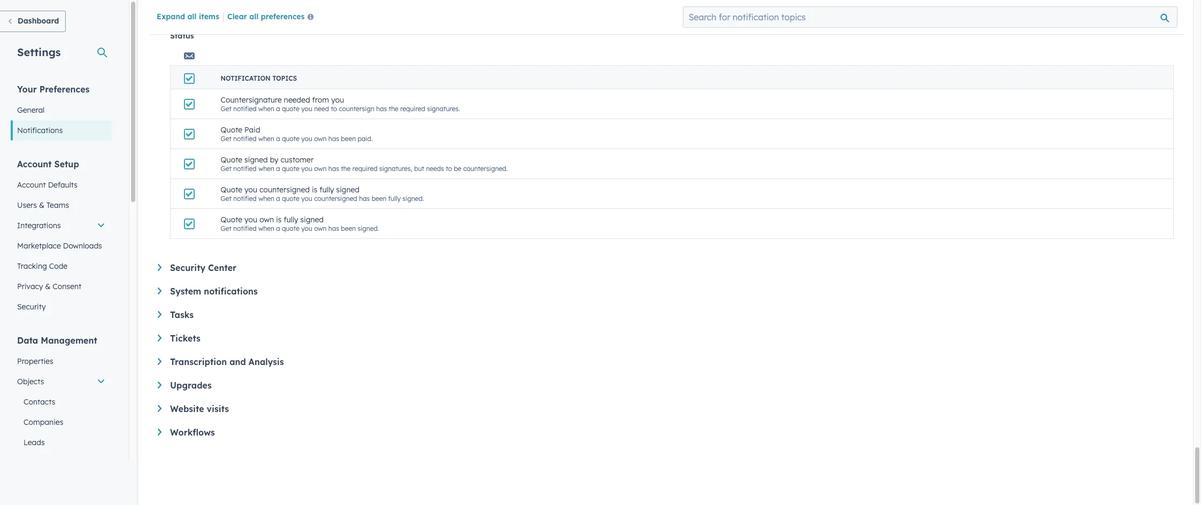 Task type: describe. For each thing, give the bounding box(es) containing it.
transcription
[[170, 357, 227, 367]]

& for privacy
[[45, 282, 50, 291]]

security center button
[[158, 263, 1174, 273]]

settings
[[17, 45, 61, 59]]

quote paid get notified when a quote you own has been paid.
[[221, 125, 373, 143]]

clear
[[227, 12, 247, 21]]

has for quote you own is fully signed
[[328, 225, 339, 233]]

caret image for security center
[[158, 264, 162, 271]]

a inside quote signed by customer get notified when a quote you own has the required signatures, but needs to be countersigned.
[[276, 165, 280, 173]]

& for users
[[39, 201, 44, 210]]

status
[[170, 31, 194, 41]]

account defaults link
[[11, 175, 112, 195]]

is for countersigned
[[312, 185, 317, 195]]

tracking code link
[[11, 256, 112, 277]]

customer
[[281, 155, 314, 165]]

marketplace
[[17, 241, 61, 251]]

been for quote you own is fully signed
[[341, 225, 356, 233]]

transcription and analysis button
[[158, 357, 1174, 367]]

when inside quote paid get notified when a quote you own has been paid.
[[258, 135, 274, 143]]

objects
[[17, 377, 44, 387]]

leads
[[24, 438, 45, 448]]

account for account setup
[[17, 159, 52, 170]]

quote you own is fully signed get notified when a quote you own has been signed.
[[221, 215, 379, 233]]

integrations button
[[11, 216, 112, 236]]

tickets button
[[158, 333, 1174, 344]]

countersign
[[339, 105, 374, 113]]

quote for quote paid
[[221, 125, 242, 135]]

own inside quote signed by customer get notified when a quote you own has the required signatures, but needs to be countersigned.
[[314, 165, 327, 173]]

users & teams link
[[11, 195, 112, 216]]

quote signed by customer get notified when a quote you own has the required signatures, but needs to be countersigned.
[[221, 155, 508, 173]]

countersigned.
[[463, 165, 508, 173]]

signatures,
[[379, 165, 412, 173]]

when inside quote signed by customer get notified when a quote you own has the required signatures, but needs to be countersigned.
[[258, 165, 274, 173]]

caret image for upgrades
[[158, 382, 162, 389]]

dashboard
[[18, 16, 59, 26]]

notified inside countersignature needed from you get notified when a quote you need to countersign has the required signatures.
[[233, 105, 257, 113]]

quotes button
[[156, 5, 1174, 16]]

visits
[[207, 404, 229, 414]]

items
[[199, 12, 219, 21]]

get inside countersignature needed from you get notified when a quote you need to countersign has the required signatures.
[[221, 105, 232, 113]]

2 horizontal spatial fully
[[388, 195, 401, 203]]

objects button
[[11, 372, 112, 392]]

defaults
[[48, 180, 78, 190]]

0 horizontal spatial countersigned
[[259, 185, 310, 195]]

privacy & consent link
[[11, 277, 112, 297]]

notified inside quote signed by customer get notified when a quote you own has the required signatures, but needs to be countersigned.
[[233, 165, 257, 173]]

notifications
[[17, 126, 63, 135]]

website visits
[[170, 404, 229, 414]]

security link
[[11, 297, 112, 317]]

tasks button
[[158, 310, 1174, 320]]

leads link
[[11, 433, 112, 453]]

needs
[[426, 165, 444, 173]]

your preferences element
[[11, 83, 112, 141]]

paid.
[[358, 135, 373, 143]]

users
[[17, 201, 37, 210]]

expand all items button
[[157, 12, 219, 21]]

account for account defaults
[[17, 180, 46, 190]]

tracking code
[[17, 262, 68, 271]]

code
[[49, 262, 68, 271]]

account defaults
[[17, 180, 78, 190]]

companies
[[24, 418, 63, 427]]

get inside quote signed by customer get notified when a quote you own has the required signatures, but needs to be countersigned.
[[221, 165, 232, 173]]

privacy & consent
[[17, 282, 81, 291]]

paid
[[244, 125, 260, 135]]

a inside quote you countersigned is fully signed get notified when a quote you countersigned has been fully signed.
[[276, 195, 280, 203]]

need
[[314, 105, 329, 113]]

is for own
[[276, 215, 282, 225]]

quote inside countersignature needed from you get notified when a quote you need to countersign has the required signatures.
[[282, 105, 300, 113]]

get inside quote you own is fully signed get notified when a quote you own has been signed.
[[221, 225, 232, 233]]

notifications
[[204, 286, 258, 297]]

workflows button
[[158, 427, 1174, 438]]

contacts
[[24, 397, 55, 407]]

notified inside quote you countersigned is fully signed get notified when a quote you countersigned has been fully signed.
[[233, 195, 257, 203]]

data management
[[17, 335, 97, 346]]

setup
[[54, 159, 79, 170]]

quote for quote you countersigned is fully signed
[[221, 185, 242, 195]]

caret image for transcription and analysis
[[158, 358, 162, 365]]

and
[[230, 357, 246, 367]]

quote inside quote signed by customer get notified when a quote you own has the required signatures, but needs to be countersigned.
[[282, 165, 300, 173]]

users & teams
[[17, 201, 69, 210]]

has inside quote signed by customer get notified when a quote you own has the required signatures, but needs to be countersigned.
[[328, 165, 339, 173]]

needed
[[284, 95, 310, 105]]

countersignature
[[221, 95, 282, 105]]

data
[[17, 335, 38, 346]]

system notifications
[[170, 286, 258, 297]]

dashboard link
[[0, 11, 66, 32]]

consent
[[53, 282, 81, 291]]

all for expand
[[187, 12, 197, 21]]

expand all items
[[157, 12, 219, 21]]

notification topics
[[221, 74, 297, 82]]

data management element
[[11, 335, 112, 505]]



Task type: vqa. For each thing, say whether or not it's contained in the screenshot.


Task type: locate. For each thing, give the bounding box(es) containing it.
1 horizontal spatial countersigned
[[314, 195, 357, 203]]

3 notified from the top
[[233, 165, 257, 173]]

account up the users
[[17, 180, 46, 190]]

has up quote you countersigned is fully signed get notified when a quote you countersigned has been fully signed.
[[328, 165, 339, 173]]

fully down quote you countersigned is fully signed get notified when a quote you countersigned has been fully signed.
[[284, 215, 298, 225]]

a inside quote paid get notified when a quote you own has been paid.
[[276, 135, 280, 143]]

all left items
[[187, 12, 197, 21]]

1 account from the top
[[17, 159, 52, 170]]

required inside quote signed by customer get notified when a quote you own has the required signatures, but needs to be countersigned.
[[352, 165, 378, 173]]

3 caret image from the top
[[158, 382, 162, 389]]

has inside countersignature needed from you get notified when a quote you need to countersign has the required signatures.
[[376, 105, 387, 113]]

0 vertical spatial account
[[17, 159, 52, 170]]

notified inside quote you own is fully signed get notified when a quote you own has been signed.
[[233, 225, 257, 233]]

0 vertical spatial required
[[400, 105, 425, 113]]

own inside quote paid get notified when a quote you own has been paid.
[[314, 135, 327, 143]]

caret image inside transcription and analysis dropdown button
[[158, 358, 162, 365]]

all
[[187, 12, 197, 21], [249, 12, 259, 21]]

workflows
[[170, 427, 215, 438]]

3 quote from the top
[[221, 185, 242, 195]]

0 vertical spatial signed.
[[403, 195, 424, 203]]

2 quote from the top
[[282, 135, 300, 143]]

1 quote from the top
[[221, 125, 242, 135]]

4 caret image from the top
[[158, 429, 162, 436]]

been inside quote paid get notified when a quote you own has been paid.
[[341, 135, 356, 143]]

5 when from the top
[[258, 225, 274, 233]]

to right need
[[331, 105, 337, 113]]

fully inside quote you own is fully signed get notified when a quote you own has been signed.
[[284, 215, 298, 225]]

2 caret image from the top
[[158, 335, 162, 342]]

topics
[[272, 74, 297, 82]]

required inside countersignature needed from you get notified when a quote you need to countersign has the required signatures.
[[400, 105, 425, 113]]

caret image left workflows
[[158, 429, 162, 436]]

1 get from the top
[[221, 105, 232, 113]]

0 horizontal spatial security
[[17, 302, 46, 312]]

1 horizontal spatial fully
[[319, 185, 334, 195]]

is inside quote you countersigned is fully signed get notified when a quote you countersigned has been fully signed.
[[312, 185, 317, 195]]

1 horizontal spatial is
[[312, 185, 317, 195]]

downloads
[[63, 241, 102, 251]]

security for security center
[[170, 263, 205, 273]]

4 quote from the top
[[221, 215, 242, 225]]

required
[[400, 105, 425, 113], [352, 165, 378, 173]]

quote up customer
[[282, 135, 300, 143]]

fully up quote you own is fully signed get notified when a quote you own has been signed.
[[319, 185, 334, 195]]

1 vertical spatial security
[[17, 302, 46, 312]]

preferences
[[261, 12, 305, 21]]

3 a from the top
[[276, 165, 280, 173]]

your preferences
[[17, 84, 90, 95]]

been
[[341, 135, 356, 143], [372, 195, 387, 203], [341, 225, 356, 233]]

the right countersign
[[389, 105, 398, 113]]

quote you countersigned is fully signed get notified when a quote you countersigned has been fully signed.
[[221, 185, 424, 203]]

0 horizontal spatial the
[[341, 165, 351, 173]]

1 quote from the top
[[282, 105, 300, 113]]

been inside quote you countersigned is fully signed get notified when a quote you countersigned has been fully signed.
[[372, 195, 387, 203]]

upgrades button
[[158, 380, 1174, 391]]

4 get from the top
[[221, 195, 232, 203]]

signed for quote you own is fully signed
[[300, 215, 324, 225]]

4 when from the top
[[258, 195, 274, 203]]

quote down quote you countersigned is fully signed get notified when a quote you countersigned has been fully signed.
[[282, 225, 300, 233]]

1 caret image from the top
[[158, 288, 162, 295]]

has right countersign
[[376, 105, 387, 113]]

signed
[[244, 155, 268, 165], [336, 185, 360, 195], [300, 215, 324, 225]]

general link
[[11, 100, 112, 120]]

fully down 'signatures,'
[[388, 195, 401, 203]]

3 caret image from the top
[[158, 358, 162, 365]]

when inside quote you own is fully signed get notified when a quote you own has been signed.
[[258, 225, 274, 233]]

1 horizontal spatial all
[[249, 12, 259, 21]]

has for countersignature needed from you
[[376, 105, 387, 113]]

caret image for workflows
[[158, 429, 162, 436]]

notified inside quote paid get notified when a quote you own has been paid.
[[233, 135, 257, 143]]

has down quote signed by customer get notified when a quote you own has the required signatures, but needs to be countersigned.
[[359, 195, 370, 203]]

a inside countersignature needed from you get notified when a quote you need to countersign has the required signatures.
[[276, 105, 280, 113]]

signed.
[[403, 195, 424, 203], [358, 225, 379, 233]]

companies link
[[11, 412, 112, 433]]

0 vertical spatial security
[[170, 263, 205, 273]]

privacy
[[17, 282, 43, 291]]

marketplace downloads
[[17, 241, 102, 251]]

is
[[312, 185, 317, 195], [276, 215, 282, 225]]

quote inside quote you countersigned is fully signed get notified when a quote you countersigned has been fully signed.
[[282, 195, 300, 203]]

management
[[41, 335, 97, 346]]

fully
[[319, 185, 334, 195], [388, 195, 401, 203], [284, 215, 298, 225]]

4 quote from the top
[[282, 195, 300, 203]]

required left signatures.
[[400, 105, 425, 113]]

0 vertical spatial signed
[[244, 155, 268, 165]]

0 vertical spatial is
[[312, 185, 317, 195]]

has for quote you countersigned is fully signed
[[359, 195, 370, 203]]

2 when from the top
[[258, 135, 274, 143]]

analysis
[[249, 357, 284, 367]]

by
[[270, 155, 279, 165]]

quote right by
[[282, 165, 300, 173]]

quote up quote paid get notified when a quote you own has been paid.
[[282, 105, 300, 113]]

quote
[[282, 105, 300, 113], [282, 135, 300, 143], [282, 165, 300, 173], [282, 195, 300, 203], [282, 225, 300, 233]]

1 horizontal spatial signed.
[[403, 195, 424, 203]]

1 all from the left
[[187, 12, 197, 21]]

a
[[276, 105, 280, 113], [276, 135, 280, 143], [276, 165, 280, 173], [276, 195, 280, 203], [276, 225, 280, 233]]

system notifications button
[[158, 286, 1174, 297]]

0 horizontal spatial to
[[331, 105, 337, 113]]

signed for quote you countersigned is fully signed
[[336, 185, 360, 195]]

4 notified from the top
[[233, 195, 257, 203]]

get inside quote you countersigned is fully signed get notified when a quote you countersigned has been fully signed.
[[221, 195, 232, 203]]

clear all preferences button
[[227, 11, 318, 24]]

signed inside quote you countersigned is fully signed get notified when a quote you countersigned has been fully signed.
[[336, 185, 360, 195]]

required down paid.
[[352, 165, 378, 173]]

general
[[17, 105, 45, 115]]

0 horizontal spatial signed.
[[358, 225, 379, 233]]

Search for notification topics search field
[[683, 6, 1178, 28]]

1 horizontal spatial to
[[446, 165, 452, 173]]

is down quote you countersigned is fully signed get notified when a quote you countersigned has been fully signed.
[[276, 215, 282, 225]]

security inside account setup element
[[17, 302, 46, 312]]

account
[[17, 159, 52, 170], [17, 180, 46, 190]]

1 vertical spatial required
[[352, 165, 378, 173]]

preferences
[[39, 84, 90, 95]]

quote inside quote you countersigned is fully signed get notified when a quote you countersigned has been fully signed.
[[221, 185, 242, 195]]

fully for quote you countersigned is fully signed
[[319, 185, 334, 195]]

caret image
[[158, 288, 162, 295], [158, 335, 162, 342], [158, 358, 162, 365], [158, 429, 162, 436]]

center
[[208, 263, 236, 273]]

when inside countersignature needed from you get notified when a quote you need to countersign has the required signatures.
[[258, 105, 274, 113]]

1 vertical spatial is
[[276, 215, 282, 225]]

caret image inside tasks dropdown button
[[158, 311, 162, 318]]

notifications link
[[11, 120, 112, 141]]

0 horizontal spatial signed
[[244, 155, 268, 165]]

1 vertical spatial to
[[446, 165, 452, 173]]

caret image left tickets
[[158, 335, 162, 342]]

caret image inside the workflows dropdown button
[[158, 429, 162, 436]]

transcription and analysis
[[170, 357, 284, 367]]

1 horizontal spatial signed
[[300, 215, 324, 225]]

has left paid.
[[328, 135, 339, 143]]

security up the system
[[170, 263, 205, 273]]

signed inside quote signed by customer get notified when a quote you own has the required signatures, but needs to be countersigned.
[[244, 155, 268, 165]]

3 quote from the top
[[282, 165, 300, 173]]

security down privacy
[[17, 302, 46, 312]]

2 horizontal spatial signed
[[336, 185, 360, 195]]

integrations
[[17, 221, 61, 231]]

signed down quote you countersigned is fully signed get notified when a quote you countersigned has been fully signed.
[[300, 215, 324, 225]]

quote inside quote paid get notified when a quote you own has been paid.
[[282, 135, 300, 143]]

but
[[414, 165, 424, 173]]

to inside quote signed by customer get notified when a quote you own has the required signatures, but needs to be countersigned.
[[446, 165, 452, 173]]

2 all from the left
[[249, 12, 259, 21]]

website
[[170, 404, 204, 414]]

quote inside quote signed by customer get notified when a quote you own has the required signatures, but needs to be countersigned.
[[221, 155, 242, 165]]

all inside clear all preferences button
[[249, 12, 259, 21]]

caret image left transcription
[[158, 358, 162, 365]]

3 when from the top
[[258, 165, 274, 173]]

caret image inside tickets dropdown button
[[158, 335, 162, 342]]

account setup
[[17, 159, 79, 170]]

1 horizontal spatial &
[[45, 282, 50, 291]]

0 vertical spatial &
[[39, 201, 44, 210]]

security for security
[[17, 302, 46, 312]]

& right the users
[[39, 201, 44, 210]]

account up the "account defaults"
[[17, 159, 52, 170]]

been down 'signatures,'
[[372, 195, 387, 203]]

website visits button
[[158, 404, 1174, 414]]

when
[[258, 105, 274, 113], [258, 135, 274, 143], [258, 165, 274, 173], [258, 195, 274, 203], [258, 225, 274, 233]]

has inside quote you countersigned is fully signed get notified when a quote you countersigned has been fully signed.
[[359, 195, 370, 203]]

4 caret image from the top
[[158, 405, 162, 412]]

signed. inside quote you own is fully signed get notified when a quote you own has been signed.
[[358, 225, 379, 233]]

0 horizontal spatial required
[[352, 165, 378, 173]]

quote inside quote paid get notified when a quote you own has been paid.
[[221, 125, 242, 135]]

has down quote you countersigned is fully signed get notified when a quote you countersigned has been fully signed.
[[328, 225, 339, 233]]

has
[[376, 105, 387, 113], [328, 135, 339, 143], [328, 165, 339, 173], [359, 195, 370, 203], [328, 225, 339, 233]]

countersignature needed from you get notified when a quote you need to countersign has the required signatures.
[[221, 95, 460, 113]]

2 get from the top
[[221, 135, 232, 143]]

tracking
[[17, 262, 47, 271]]

quote inside quote you own is fully signed get notified when a quote you own has been signed.
[[282, 225, 300, 233]]

& right privacy
[[45, 282, 50, 291]]

notification
[[221, 74, 271, 82]]

2 account from the top
[[17, 180, 46, 190]]

quote
[[221, 125, 242, 135], [221, 155, 242, 165], [221, 185, 242, 195], [221, 215, 242, 225]]

countersigned down by
[[259, 185, 310, 195]]

2 quote from the top
[[221, 155, 242, 165]]

1 vertical spatial the
[[341, 165, 351, 173]]

caret image left "tasks" on the left of the page
[[158, 311, 162, 318]]

quote for quote signed by customer
[[221, 155, 242, 165]]

caret image left website
[[158, 405, 162, 412]]

teams
[[46, 201, 69, 210]]

is inside quote you own is fully signed get notified when a quote you own has been signed.
[[276, 215, 282, 225]]

caret image for system notifications
[[158, 288, 162, 295]]

0 horizontal spatial is
[[276, 215, 282, 225]]

2 notified from the top
[[233, 135, 257, 143]]

all right 'clear' on the left top
[[249, 12, 259, 21]]

1 caret image from the top
[[158, 264, 162, 271]]

1 vertical spatial &
[[45, 282, 50, 291]]

to left "be"
[[446, 165, 452, 173]]

you inside quote paid get notified when a quote you own has been paid.
[[301, 135, 312, 143]]

caret image for tickets
[[158, 335, 162, 342]]

all for clear
[[249, 12, 259, 21]]

4 a from the top
[[276, 195, 280, 203]]

signatures.
[[427, 105, 460, 113]]

3 get from the top
[[221, 165, 232, 173]]

is down customer
[[312, 185, 317, 195]]

contacts link
[[11, 392, 112, 412]]

the inside countersignature needed from you get notified when a quote you need to countersign has the required signatures.
[[389, 105, 398, 113]]

caret image for website visits
[[158, 405, 162, 412]]

2 vertical spatial been
[[341, 225, 356, 233]]

5 a from the top
[[276, 225, 280, 233]]

1 vertical spatial signed.
[[358, 225, 379, 233]]

notified
[[233, 105, 257, 113], [233, 135, 257, 143], [233, 165, 257, 173], [233, 195, 257, 203], [233, 225, 257, 233]]

caret image inside 'website visits' dropdown button
[[158, 405, 162, 412]]

1 notified from the top
[[233, 105, 257, 113]]

caret image
[[158, 264, 162, 271], [158, 311, 162, 318], [158, 382, 162, 389], [158, 405, 162, 412]]

1 when from the top
[[258, 105, 274, 113]]

expand
[[157, 12, 185, 21]]

properties link
[[11, 351, 112, 372]]

0 vertical spatial the
[[389, 105, 398, 113]]

5 notified from the top
[[233, 225, 257, 233]]

the
[[389, 105, 398, 113], [341, 165, 351, 173]]

has inside quote you own is fully signed get notified when a quote you own has been signed.
[[328, 225, 339, 233]]

your
[[17, 84, 37, 95]]

countersigned
[[259, 185, 310, 195], [314, 195, 357, 203]]

to inside countersignature needed from you get notified when a quote you need to countersign has the required signatures.
[[331, 105, 337, 113]]

countersigned up quote you own is fully signed get notified when a quote you own has been signed.
[[314, 195, 357, 203]]

a inside quote you own is fully signed get notified when a quote you own has been signed.
[[276, 225, 280, 233]]

signed left by
[[244, 155, 268, 165]]

quote inside quote you own is fully signed get notified when a quote you own has been signed.
[[221, 215, 242, 225]]

1 vertical spatial account
[[17, 180, 46, 190]]

get inside quote paid get notified when a quote you own has been paid.
[[221, 135, 232, 143]]

security center
[[170, 263, 236, 273]]

0 vertical spatial to
[[331, 105, 337, 113]]

clear all preferences
[[227, 12, 305, 21]]

been for quote you countersigned is fully signed
[[372, 195, 387, 203]]

the inside quote signed by customer get notified when a quote you own has the required signatures, but needs to be countersigned.
[[341, 165, 351, 173]]

0 horizontal spatial fully
[[284, 215, 298, 225]]

caret image left upgrades
[[158, 382, 162, 389]]

1 vertical spatial been
[[372, 195, 387, 203]]

caret image for tasks
[[158, 311, 162, 318]]

signed inside quote you own is fully signed get notified when a quote you own has been signed.
[[300, 215, 324, 225]]

fully for quote you own is fully signed
[[284, 215, 298, 225]]

you
[[331, 95, 344, 105], [301, 105, 312, 113], [301, 135, 312, 143], [301, 165, 312, 173], [244, 185, 257, 195], [301, 195, 312, 203], [244, 215, 257, 225], [301, 225, 312, 233]]

when inside quote you countersigned is fully signed get notified when a quote you countersigned has been fully signed.
[[258, 195, 274, 203]]

caret image inside system notifications 'dropdown button'
[[158, 288, 162, 295]]

0 horizontal spatial all
[[187, 12, 197, 21]]

0 horizontal spatial &
[[39, 201, 44, 210]]

&
[[39, 201, 44, 210], [45, 282, 50, 291]]

1 horizontal spatial required
[[400, 105, 425, 113]]

been left paid.
[[341, 135, 356, 143]]

0 vertical spatial been
[[341, 135, 356, 143]]

from
[[312, 95, 329, 105]]

upgrades
[[170, 380, 212, 391]]

tickets
[[170, 333, 200, 344]]

quote for quote you own is fully signed
[[221, 215, 242, 225]]

quote up quote you own is fully signed get notified when a quote you own has been signed.
[[282, 195, 300, 203]]

be
[[454, 165, 461, 173]]

1 a from the top
[[276, 105, 280, 113]]

own
[[314, 135, 327, 143], [314, 165, 327, 173], [259, 215, 274, 225], [314, 225, 327, 233]]

1 horizontal spatial the
[[389, 105, 398, 113]]

2 a from the top
[[276, 135, 280, 143]]

caret image left security center
[[158, 264, 162, 271]]

marketplace downloads link
[[11, 236, 112, 256]]

been down quote you countersigned is fully signed get notified when a quote you countersigned has been fully signed.
[[341, 225, 356, 233]]

properties
[[17, 357, 53, 366]]

caret image inside "security center" dropdown button
[[158, 264, 162, 271]]

1 vertical spatial signed
[[336, 185, 360, 195]]

quotes
[[170, 5, 200, 16]]

caret image left the system
[[158, 288, 162, 295]]

5 get from the top
[[221, 225, 232, 233]]

the up quote you countersigned is fully signed get notified when a quote you countersigned has been fully signed.
[[341, 165, 351, 173]]

has inside quote paid get notified when a quote you own has been paid.
[[328, 135, 339, 143]]

5 quote from the top
[[282, 225, 300, 233]]

2 caret image from the top
[[158, 311, 162, 318]]

you inside quote signed by customer get notified when a quote you own has the required signatures, but needs to be countersigned.
[[301, 165, 312, 173]]

signed. inside quote you countersigned is fully signed get notified when a quote you countersigned has been fully signed.
[[403, 195, 424, 203]]

been inside quote you own is fully signed get notified when a quote you own has been signed.
[[341, 225, 356, 233]]

account setup element
[[11, 158, 112, 317]]

get
[[221, 105, 232, 113], [221, 135, 232, 143], [221, 165, 232, 173], [221, 195, 232, 203], [221, 225, 232, 233]]

1 horizontal spatial security
[[170, 263, 205, 273]]

caret image inside upgrades dropdown button
[[158, 382, 162, 389]]

signed down quote signed by customer get notified when a quote you own has the required signatures, but needs to be countersigned.
[[336, 185, 360, 195]]

2 vertical spatial signed
[[300, 215, 324, 225]]



